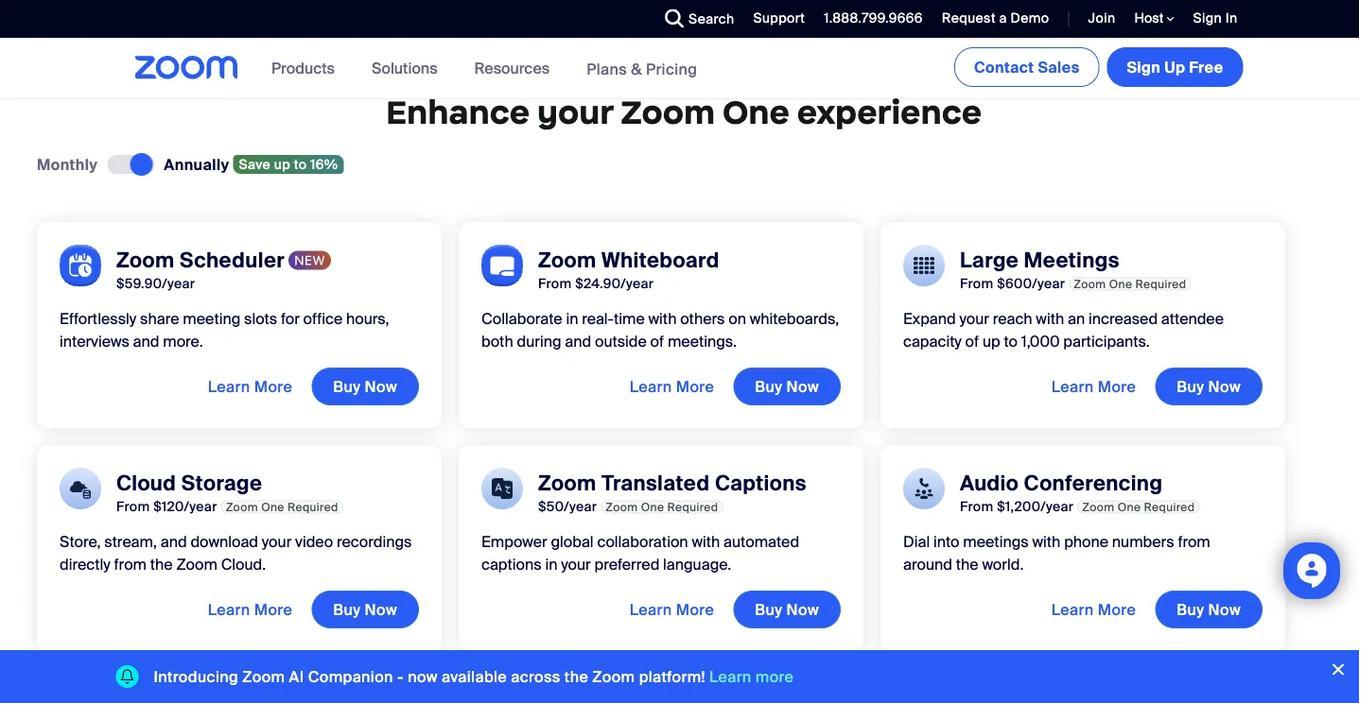 Task type: describe. For each thing, give the bounding box(es) containing it.
from for cloud storage
[[116, 498, 150, 516]]

platform!
[[639, 667, 706, 687]]

more down "slots" in the top of the page
[[254, 377, 293, 397]]

1.888.799.9666
[[824, 9, 923, 27]]

phone
[[1064, 532, 1109, 552]]

during
[[517, 331, 561, 351]]

hours,
[[346, 309, 389, 329]]

annually save up to 16%
[[164, 154, 338, 174]]

large meetings logo image
[[903, 245, 945, 286]]

$600/year
[[997, 275, 1065, 293]]

up inside annually save up to 16%
[[274, 155, 291, 173]]

audio conferencing from $1,200/year zoom one required
[[960, 470, 1195, 516]]

sign up free button
[[1107, 47, 1244, 87]]

captions
[[482, 555, 542, 574]]

participants.
[[1064, 331, 1150, 351]]

learn for zoom whiteboard
[[630, 377, 672, 397]]

zoom left the platform!
[[593, 667, 635, 687]]

buy for zoom translated captions
[[755, 600, 783, 620]]

empower global collaboration with automated captions in your preferred language.
[[482, 532, 800, 574]]

buy now for zoom whiteboard
[[755, 377, 819, 397]]

buy for large meetings
[[1177, 377, 1205, 397]]

now
[[408, 667, 438, 687]]

contact sales link
[[954, 47, 1100, 87]]

buy now for zoom translated captions
[[755, 600, 819, 620]]

experience
[[797, 92, 982, 133]]

effortlessly
[[60, 309, 137, 329]]

introducing
[[154, 667, 238, 687]]

video
[[295, 532, 333, 552]]

translated
[[602, 470, 710, 497]]

collaborate in real-time with others on whiteboards, both during and outside of meetings.
[[482, 309, 839, 351]]

$50/year
[[538, 498, 597, 516]]

buy for cloud storage
[[333, 600, 361, 620]]

sales
[[1038, 57, 1080, 77]]

zoom inside large meetings from $600/year zoom one required
[[1074, 276, 1106, 291]]

host button
[[1135, 9, 1175, 27]]

your inside expand your reach with an increased attendee capacity of up to 1,000 participants.
[[960, 309, 989, 329]]

buy now link for large meetings
[[1155, 368, 1263, 406]]

meetings
[[1024, 247, 1120, 274]]

now for zoom translated captions
[[787, 600, 819, 620]]

reach
[[993, 309, 1033, 329]]

your inside the empower global collaboration with automated captions in your preferred language.
[[561, 555, 591, 574]]

an
[[1068, 309, 1085, 329]]

up inside expand your reach with an increased attendee capacity of up to 1,000 participants.
[[983, 331, 1001, 351]]

zoom inside zoom whiteboard from $24.90/year
[[538, 247, 596, 274]]

learn for cloud storage
[[208, 600, 250, 620]]

$1,200/year
[[997, 498, 1074, 516]]

with inside collaborate in real-time with others on whiteboards, both during and outside of meetings.
[[649, 309, 677, 329]]

zoom logo image
[[135, 56, 239, 79]]

store,
[[60, 532, 101, 552]]

enhance your zoom one experience
[[386, 92, 982, 133]]

into
[[934, 532, 960, 552]]

more for large meetings
[[1098, 377, 1136, 397]]

$59.90/year
[[116, 275, 195, 293]]

now for cloud storage
[[365, 600, 397, 620]]

buy now for cloud storage
[[333, 600, 397, 620]]

plans & pricing
[[587, 59, 698, 79]]

meetings
[[963, 532, 1029, 552]]

meeting
[[183, 309, 241, 329]]

more
[[756, 667, 794, 687]]

preferred
[[595, 555, 660, 574]]

&
[[631, 59, 642, 79]]

zoom down pricing
[[621, 92, 715, 133]]

1,000
[[1022, 331, 1060, 351]]

directly
[[60, 555, 111, 574]]

world.
[[982, 555, 1024, 574]]

your down plans
[[537, 92, 613, 133]]

required for meetings
[[1136, 276, 1187, 291]]

one for audio conferencing
[[1118, 500, 1141, 514]]

expand
[[903, 309, 956, 329]]

save
[[239, 155, 271, 173]]

office
[[303, 309, 343, 329]]

the inside store, stream, and download your video recordings directly from the zoom cloud.
[[150, 555, 173, 574]]

others
[[680, 309, 725, 329]]

of inside collaborate in real-time with others on whiteboards, both during and outside of meetings.
[[650, 331, 664, 351]]

resources button
[[475, 38, 558, 98]]

search
[[689, 10, 735, 27]]

from inside dial into meetings with phone numbers from around the world.
[[1178, 532, 1211, 552]]

recordings
[[337, 532, 412, 552]]

banner containing contact sales
[[112, 38, 1247, 100]]

buy now link for cloud storage
[[311, 591, 419, 629]]

plans
[[587, 59, 627, 79]]

more for audio conferencing
[[1098, 600, 1136, 620]]

around
[[903, 555, 953, 574]]

store, stream, and download your video recordings directly from the zoom cloud.
[[60, 532, 412, 574]]

whiteboards,
[[750, 309, 839, 329]]

time
[[614, 309, 645, 329]]

zoom up $50/year
[[538, 470, 596, 497]]

learn more link
[[710, 667, 794, 687]]

one for cloud storage
[[261, 500, 284, 514]]

up
[[1165, 57, 1186, 77]]

learn for audio conferencing
[[1052, 600, 1094, 620]]

free
[[1189, 57, 1224, 77]]

from for zoom whiteboard
[[538, 275, 572, 293]]

dial
[[903, 532, 930, 552]]

join
[[1088, 9, 1116, 27]]

buy for zoom whiteboard
[[755, 377, 783, 397]]

products button
[[272, 38, 343, 98]]

a
[[1000, 9, 1007, 27]]

with for audio conferencing
[[1033, 532, 1061, 552]]

sign for sign up free
[[1127, 57, 1161, 77]]

with for large meetings
[[1036, 309, 1065, 329]]

stream,
[[104, 532, 157, 552]]

learn left the more
[[710, 667, 752, 687]]

from for audio conferencing
[[960, 498, 994, 516]]

and inside effortlessly share meeting slots for office hours, interviews and more.
[[133, 331, 159, 351]]

$24.90/year
[[575, 275, 654, 293]]

from for large meetings
[[960, 275, 994, 293]]

required for conferencing
[[1144, 500, 1195, 514]]

cloud storage from $120/year zoom one required
[[116, 470, 338, 516]]

zoom translated captions logo image
[[482, 468, 523, 510]]

learn more for large meetings
[[1052, 377, 1136, 397]]

interviews
[[60, 331, 129, 351]]

request a demo
[[942, 9, 1050, 27]]

zoom whiteboard from $24.90/year
[[538, 247, 720, 293]]

collaborate
[[482, 309, 562, 329]]

automated
[[724, 532, 800, 552]]

zoom inside cloud storage from $120/year zoom one required
[[226, 500, 258, 514]]

available
[[442, 667, 507, 687]]

ai
[[289, 667, 304, 687]]



Task type: vqa. For each thing, say whether or not it's contained in the screenshot.
Large Meetings with
yes



Task type: locate. For each thing, give the bounding box(es) containing it.
more down "cloud."
[[254, 600, 293, 620]]

one
[[723, 92, 790, 133], [1109, 276, 1133, 291], [261, 500, 284, 514], [641, 500, 664, 514], [1118, 500, 1141, 514]]

learn more for audio conferencing
[[1052, 600, 1136, 620]]

cloud.
[[221, 555, 266, 574]]

with inside dial into meetings with phone numbers from around the world.
[[1033, 532, 1061, 552]]

required inside audio conferencing from $1,200/year zoom one required
[[1144, 500, 1195, 514]]

1 horizontal spatial from
[[1178, 532, 1211, 552]]

zoom
[[621, 92, 715, 133], [116, 247, 175, 274], [538, 247, 596, 274], [1074, 276, 1106, 291], [538, 470, 596, 497], [226, 500, 258, 514], [606, 500, 638, 514], [1082, 500, 1115, 514], [176, 555, 217, 574], [242, 667, 285, 687], [593, 667, 635, 687]]

your left video
[[262, 532, 292, 552]]

more down numbers
[[1098, 600, 1136, 620]]

more for cloud storage
[[254, 600, 293, 620]]

learn more for cloud storage
[[208, 600, 293, 620]]

whiteboard
[[602, 247, 720, 274]]

zoom scheduler logo image
[[60, 245, 101, 286]]

1 horizontal spatial sign
[[1194, 9, 1222, 27]]

buy for audio conferencing
[[1177, 600, 1205, 620]]

more down meetings.
[[676, 377, 714, 397]]

more down participants.
[[1098, 377, 1136, 397]]

zoom whiteboard logo image
[[482, 245, 523, 286]]

the right across
[[565, 667, 589, 687]]

learn down preferred
[[630, 600, 672, 620]]

required
[[1136, 276, 1187, 291], [288, 500, 338, 514], [668, 500, 718, 514], [1144, 500, 1195, 514]]

learn more down participants.
[[1052, 377, 1136, 397]]

on
[[729, 309, 746, 329]]

1 vertical spatial from
[[114, 555, 147, 574]]

with for zoom translated captions
[[692, 532, 720, 552]]

banner
[[112, 38, 1247, 100]]

resources
[[475, 58, 550, 78]]

to inside expand your reach with an increased attendee capacity of up to 1,000 participants.
[[1004, 331, 1018, 351]]

across
[[511, 667, 561, 687]]

2 horizontal spatial the
[[956, 555, 979, 574]]

1 vertical spatial in
[[545, 555, 558, 574]]

more for zoom whiteboard
[[676, 377, 714, 397]]

1 vertical spatial up
[[983, 331, 1001, 351]]

request
[[942, 9, 996, 27]]

conferencing
[[1024, 470, 1163, 497]]

to
[[294, 155, 307, 173], [1004, 331, 1018, 351]]

1 horizontal spatial to
[[1004, 331, 1018, 351]]

more for zoom translated captions
[[676, 600, 714, 620]]

required for translated
[[668, 500, 718, 514]]

contact sales
[[974, 57, 1080, 77]]

more.
[[163, 331, 203, 351]]

from inside large meetings from $600/year zoom one required
[[960, 275, 994, 293]]

attendee
[[1162, 309, 1224, 329]]

support
[[753, 9, 805, 27]]

capacity
[[903, 331, 962, 351]]

1 horizontal spatial in
[[566, 309, 578, 329]]

learn more for zoom translated captions
[[630, 600, 714, 620]]

empower
[[482, 532, 548, 552]]

global
[[551, 532, 594, 552]]

large
[[960, 247, 1019, 274]]

required inside large meetings from $600/year zoom one required
[[1136, 276, 1187, 291]]

required inside cloud storage from $120/year zoom one required
[[288, 500, 338, 514]]

sign up free
[[1127, 57, 1224, 77]]

to left 16%
[[294, 155, 307, 173]]

zoom down storage
[[226, 500, 258, 514]]

host
[[1135, 9, 1167, 27]]

up
[[274, 155, 291, 173], [983, 331, 1001, 351]]

in
[[566, 309, 578, 329], [545, 555, 558, 574]]

1 of from the left
[[650, 331, 664, 351]]

of
[[650, 331, 664, 351], [965, 331, 979, 351]]

sign left 'in'
[[1194, 9, 1222, 27]]

from right numbers
[[1178, 532, 1211, 552]]

your down global
[[561, 555, 591, 574]]

zoom scheduler
[[116, 247, 285, 274]]

to inside annually save up to 16%
[[294, 155, 307, 173]]

and inside collaborate in real-time with others on whiteboards, both during and outside of meetings.
[[565, 331, 591, 351]]

1 vertical spatial sign
[[1127, 57, 1161, 77]]

for
[[281, 309, 300, 329]]

dial into meetings with phone numbers from around the world.
[[903, 532, 1211, 574]]

collaboration
[[597, 532, 688, 552]]

of right outside
[[650, 331, 664, 351]]

1.888.799.9666 button
[[810, 0, 928, 38], [824, 9, 923, 27]]

the for dial into meetings with phone numbers from around the world.
[[956, 555, 979, 574]]

with inside the empower global collaboration with automated captions in your preferred language.
[[692, 532, 720, 552]]

sign in link
[[1179, 0, 1247, 38], [1194, 9, 1238, 27]]

learn
[[208, 377, 250, 397], [630, 377, 672, 397], [1052, 377, 1094, 397], [208, 600, 250, 620], [630, 600, 672, 620], [1052, 600, 1094, 620], [710, 667, 752, 687]]

in left real-
[[566, 309, 578, 329]]

download
[[191, 532, 258, 552]]

audio
[[960, 470, 1019, 497]]

of right capacity
[[965, 331, 979, 351]]

from up collaborate
[[538, 275, 572, 293]]

meetings navigation
[[951, 38, 1247, 91]]

learn for large meetings
[[1052, 377, 1094, 397]]

from down 'large'
[[960, 275, 994, 293]]

the down into
[[956, 555, 979, 574]]

join link up meetings navigation
[[1088, 9, 1116, 27]]

learn more for zoom whiteboard
[[630, 377, 714, 397]]

0 horizontal spatial the
[[150, 555, 173, 574]]

more
[[254, 377, 293, 397], [676, 377, 714, 397], [1098, 377, 1136, 397], [254, 600, 293, 620], [676, 600, 714, 620], [1098, 600, 1136, 620]]

0 horizontal spatial sign
[[1127, 57, 1161, 77]]

scheduler
[[180, 247, 285, 274]]

in
[[1226, 9, 1238, 27]]

more down 'language.'
[[676, 600, 714, 620]]

required inside zoom translated captions $50/year zoom one required
[[668, 500, 718, 514]]

cloud
[[116, 470, 176, 497]]

to down reach
[[1004, 331, 1018, 351]]

0 horizontal spatial of
[[650, 331, 664, 351]]

0 horizontal spatial up
[[274, 155, 291, 173]]

from inside zoom whiteboard from $24.90/year
[[538, 275, 572, 293]]

required up video
[[288, 500, 338, 514]]

2 of from the left
[[965, 331, 979, 351]]

1 vertical spatial to
[[1004, 331, 1018, 351]]

required for storage
[[288, 500, 338, 514]]

-
[[397, 667, 404, 687]]

buy now for audio conferencing
[[1177, 600, 1241, 620]]

learn more down "cloud."
[[208, 600, 293, 620]]

badge image
[[289, 251, 331, 270]]

your inside store, stream, and download your video recordings directly from the zoom cloud.
[[262, 532, 292, 552]]

introducing zoom ai companion - now available across the zoom platform! learn more
[[154, 667, 794, 687]]

from inside store, stream, and download your video recordings directly from the zoom cloud.
[[114, 555, 147, 574]]

and down real-
[[565, 331, 591, 351]]

with
[[649, 309, 677, 329], [1036, 309, 1065, 329], [692, 532, 720, 552], [1033, 532, 1061, 552]]

zoom inside store, stream, and download your video recordings directly from the zoom cloud.
[[176, 555, 217, 574]]

products
[[272, 58, 335, 78]]

buy now link for zoom translated captions
[[733, 591, 841, 629]]

1 horizontal spatial up
[[983, 331, 1001, 351]]

learn for zoom translated captions
[[630, 600, 672, 620]]

learn down dial into meetings with phone numbers from around the world.
[[1052, 600, 1094, 620]]

zoom phone power pack logo image
[[482, 691, 523, 704]]

cloud storage logo image
[[60, 468, 101, 510]]

with up 'language.'
[[692, 532, 720, 552]]

from inside audio conferencing from $1,200/year zoom one required
[[960, 498, 994, 516]]

demo
[[1011, 9, 1050, 27]]

storage
[[181, 470, 262, 497]]

real-
[[582, 309, 614, 329]]

now for zoom whiteboard
[[787, 377, 819, 397]]

1 horizontal spatial and
[[161, 532, 187, 552]]

required up attendee
[[1136, 276, 1187, 291]]

with right time
[[649, 309, 677, 329]]

with inside expand your reach with an increased attendee capacity of up to 1,000 participants.
[[1036, 309, 1065, 329]]

your left reach
[[960, 309, 989, 329]]

solutions button
[[372, 38, 446, 98]]

monthly
[[37, 154, 98, 174]]

zoom left the ai
[[242, 667, 285, 687]]

zoom down conferencing
[[1082, 500, 1115, 514]]

outside
[[595, 331, 647, 351]]

captions
[[715, 470, 807, 497]]

up right save
[[274, 155, 291, 173]]

buy now link for zoom whiteboard
[[733, 368, 841, 406]]

0 vertical spatial sign
[[1194, 9, 1222, 27]]

companion
[[308, 667, 393, 687]]

sign left up
[[1127, 57, 1161, 77]]

with down the $1,200/year
[[1033, 532, 1061, 552]]

learn down outside
[[630, 377, 672, 397]]

solutions
[[372, 58, 438, 78]]

support link
[[739, 0, 810, 38], [753, 9, 805, 27]]

the down stream, at the left of page
[[150, 555, 173, 574]]

1 horizontal spatial of
[[965, 331, 979, 351]]

increased
[[1089, 309, 1158, 329]]

request a demo link
[[928, 0, 1054, 38], [942, 9, 1050, 27]]

the inside dial into meetings with phone numbers from around the world.
[[956, 555, 979, 574]]

now for large meetings
[[1209, 377, 1241, 397]]

your
[[537, 92, 613, 133], [960, 309, 989, 329], [262, 532, 292, 552], [561, 555, 591, 574]]

contact
[[974, 57, 1034, 77]]

up down reach
[[983, 331, 1001, 351]]

sign for sign in
[[1194, 9, 1222, 27]]

join link left host
[[1074, 0, 1121, 38]]

learn down 1,000 in the top right of the page
[[1052, 377, 1094, 397]]

buy now link for audio conferencing
[[1155, 591, 1263, 629]]

learn down "cloud."
[[208, 600, 250, 620]]

one inside large meetings from $600/year zoom one required
[[1109, 276, 1133, 291]]

share
[[140, 309, 179, 329]]

of inside expand your reach with an increased attendee capacity of up to 1,000 participants.
[[965, 331, 979, 351]]

and inside store, stream, and download your video recordings directly from the zoom cloud.
[[161, 532, 187, 552]]

in inside collaborate in real-time with others on whiteboards, both during and outside of meetings.
[[566, 309, 578, 329]]

from
[[1178, 532, 1211, 552], [114, 555, 147, 574]]

one for large meetings
[[1109, 276, 1133, 291]]

the for introducing zoom ai companion - now available across the zoom platform! learn more
[[565, 667, 589, 687]]

and down share
[[133, 331, 159, 351]]

0 vertical spatial to
[[294, 155, 307, 173]]

zoom down download
[[176, 555, 217, 574]]

learn more down effortlessly share meeting slots for office hours, interviews and more.
[[208, 377, 293, 397]]

0 horizontal spatial and
[[133, 331, 159, 351]]

0 vertical spatial from
[[1178, 532, 1211, 552]]

0 horizontal spatial in
[[545, 555, 558, 574]]

0 vertical spatial in
[[566, 309, 578, 329]]

one inside cloud storage from $120/year zoom one required
[[261, 500, 284, 514]]

one for zoom translated captions
[[641, 500, 664, 514]]

with up 1,000 in the top right of the page
[[1036, 309, 1065, 329]]

1 horizontal spatial the
[[565, 667, 589, 687]]

now for audio conferencing
[[1209, 600, 1241, 620]]

the
[[150, 555, 173, 574], [956, 555, 979, 574], [565, 667, 589, 687]]

sign
[[1194, 9, 1222, 27], [1127, 57, 1161, 77]]

in down global
[[545, 555, 558, 574]]

sign inside button
[[1127, 57, 1161, 77]]

language.
[[663, 555, 731, 574]]

required down translated
[[668, 500, 718, 514]]

from down audio
[[960, 498, 994, 516]]

from down stream, at the left of page
[[114, 555, 147, 574]]

buy now for large meetings
[[1177, 377, 1241, 397]]

0 horizontal spatial from
[[114, 555, 147, 574]]

effortlessly share meeting slots for office hours, interviews and more.
[[60, 309, 389, 351]]

required up numbers
[[1144, 500, 1195, 514]]

$120/year
[[153, 498, 217, 516]]

zoom up $59.90/year
[[116, 247, 175, 274]]

product information navigation
[[257, 38, 712, 100]]

zoom translated captions $50/year zoom one required
[[538, 470, 807, 516]]

and down $120/year
[[161, 532, 187, 552]]

learn more down meetings.
[[630, 377, 714, 397]]

0 vertical spatial up
[[274, 155, 291, 173]]

learn more down 'language.'
[[630, 600, 714, 620]]

audio conferencing logo image
[[903, 468, 945, 510]]

from inside cloud storage from $120/year zoom one required
[[116, 498, 150, 516]]

one inside zoom translated captions $50/year zoom one required
[[641, 500, 664, 514]]

in inside the empower global collaboration with automated captions in your preferred language.
[[545, 555, 558, 574]]

zoom down meetings
[[1074, 276, 1106, 291]]

pricing
[[646, 59, 698, 79]]

learn down effortlessly share meeting slots for office hours, interviews and more.
[[208, 377, 250, 397]]

slots
[[244, 309, 277, 329]]

from down cloud
[[116, 498, 150, 516]]

zoom inside audio conferencing from $1,200/year zoom one required
[[1082, 500, 1115, 514]]

numbers
[[1112, 532, 1175, 552]]

learn more
[[208, 377, 293, 397], [630, 377, 714, 397], [1052, 377, 1136, 397], [208, 600, 293, 620], [630, 600, 714, 620], [1052, 600, 1136, 620]]

zoom up $24.90/year
[[538, 247, 596, 274]]

learn more down dial into meetings with phone numbers from around the world.
[[1052, 600, 1136, 620]]

buy now
[[333, 377, 397, 397], [755, 377, 819, 397], [1177, 377, 1241, 397], [333, 600, 397, 620], [755, 600, 819, 620], [1177, 600, 1241, 620]]

0 horizontal spatial to
[[294, 155, 307, 173]]

zoom up the collaboration
[[606, 500, 638, 514]]

2 horizontal spatial and
[[565, 331, 591, 351]]

one inside audio conferencing from $1,200/year zoom one required
[[1118, 500, 1141, 514]]

sign in
[[1194, 9, 1238, 27]]



